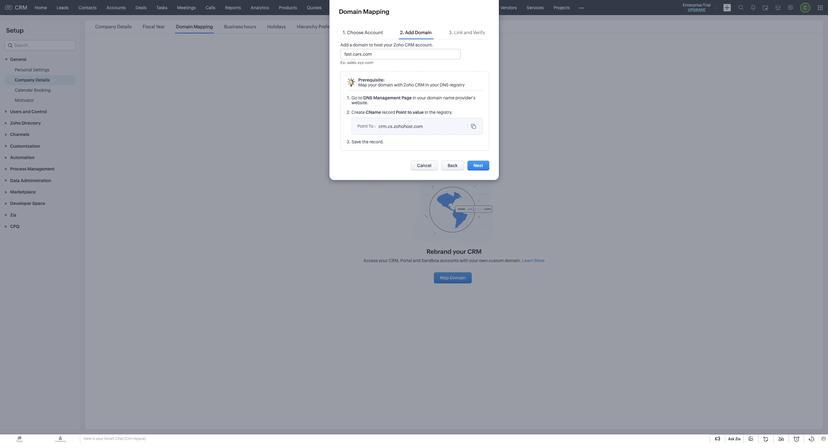 Task type: vqa. For each thing, say whether or not it's contained in the screenshot.
Products
yes



Task type: describe. For each thing, give the bounding box(es) containing it.
home
[[35, 5, 47, 10]]

in inside in your domain name provider's website.
[[413, 96, 417, 100]]

prerequisite: map your domain with zoho crm in your dns registry
[[358, 78, 465, 87]]

page
[[402, 96, 412, 100]]

account.
[[415, 43, 433, 47]]

ask
[[728, 437, 735, 442]]

hours
[[244, 24, 256, 29]]

your left the registry
[[430, 83, 439, 87]]

go
[[352, 96, 358, 100]]

create
[[352, 110, 365, 115]]

registry
[[450, 83, 465, 87]]

and
[[413, 258, 421, 263]]

fiscal year
[[143, 24, 165, 29]]

details inside list
[[117, 24, 132, 29]]

reports link
[[220, 0, 246, 15]]

fiscal year link
[[142, 24, 166, 29]]

fiscal
[[143, 24, 155, 29]]

map inside button
[[440, 276, 449, 281]]

orders for sales orders
[[343, 5, 357, 10]]

contacts image
[[41, 435, 80, 444]]

deals
[[136, 5, 147, 10]]

sandbox
[[422, 258, 440, 263]]

meetings
[[177, 5, 196, 10]]

your right host
[[384, 43, 393, 47]]

is
[[92, 437, 95, 441]]

holidays link
[[266, 24, 287, 29]]

prerequisite:
[[358, 78, 385, 83]]

add inside tab
[[405, 30, 414, 35]]

vendors
[[501, 5, 517, 10]]

sales orders
[[332, 5, 357, 10]]

back
[[448, 163, 458, 168]]

management
[[373, 96, 401, 100]]

:
[[375, 124, 376, 129]]

mapping inside list
[[194, 24, 213, 29]]

create menu element
[[720, 0, 735, 15]]

year
[[156, 24, 165, 29]]

tab list containing 1. choose account
[[339, 26, 489, 39]]

accounts link
[[102, 0, 131, 15]]

details inside general "region"
[[36, 78, 50, 83]]

orders for purchase orders
[[386, 5, 400, 10]]

sales
[[332, 5, 342, 10]]

website.
[[352, 100, 369, 105]]

crm link
[[5, 4, 27, 11]]

general
[[10, 57, 26, 62]]

tasks
[[156, 5, 167, 10]]

chat
[[115, 437, 124, 441]]

company details inside list
[[95, 24, 132, 29]]

crm inside 'rebrand your crm access your crm, portal and sandbox accounts with your own custom domain. learn more'
[[468, 248, 482, 255]]

services link
[[522, 0, 549, 15]]

next button
[[468, 161, 489, 171]]

2. add domain
[[400, 30, 432, 35]]

1 horizontal spatial the
[[429, 110, 436, 115]]

to
[[369, 124, 374, 129]]

(ctrl+space)
[[124, 437, 146, 441]]

projects link
[[549, 0, 575, 15]]

motivator link
[[15, 97, 34, 104]]

preference
[[319, 24, 342, 29]]

holidays
[[267, 24, 286, 29]]

company inside general "region"
[[15, 78, 35, 83]]

here
[[83, 437, 92, 441]]

purchase
[[367, 5, 385, 10]]

analytics
[[251, 5, 269, 10]]

Enter URL text field
[[341, 49, 460, 59]]

purchase orders link
[[362, 0, 405, 15]]

rebrand your crm access your crm, portal and sandbox accounts with your own custom domain. learn more
[[364, 248, 545, 263]]

domain for in
[[427, 96, 443, 100]]

services
[[527, 5, 544, 10]]

in your domain name provider's website.
[[352, 96, 476, 105]]

calendar booking link
[[15, 87, 51, 93]]

dns inside prerequisite: map your domain with zoho crm in your dns registry
[[440, 83, 449, 87]]

zoho inside prerequisite: map your domain with zoho crm in your dns registry
[[404, 83, 414, 87]]

company inside list
[[95, 24, 116, 29]]

create cname record point to value in the registry.
[[352, 110, 453, 115]]

value
[[413, 110, 424, 115]]

name
[[443, 96, 455, 100]]

choose
[[347, 30, 364, 35]]

your up go to dns management page
[[368, 83, 377, 87]]

0 vertical spatial company details link
[[94, 24, 133, 29]]

domain.
[[505, 258, 522, 263]]

ex:
[[341, 60, 346, 65]]

domain mapping link
[[175, 24, 214, 29]]

accounts
[[107, 5, 126, 10]]

zia
[[736, 437, 741, 442]]

company details inside general "region"
[[15, 78, 50, 83]]

hierarchy preference
[[297, 24, 342, 29]]

go to dns management page
[[352, 96, 412, 100]]

map domain
[[440, 276, 466, 281]]

projects
[[554, 5, 570, 10]]

sales orders link
[[327, 0, 362, 15]]

contacts link
[[74, 0, 102, 15]]

0 horizontal spatial dns
[[363, 96, 373, 100]]

calendar
[[15, 88, 33, 93]]

domain inside tab
[[415, 30, 432, 35]]

your inside in your domain name provider's website.
[[417, 96, 426, 100]]

hierarchy
[[297, 24, 318, 29]]

next
[[474, 163, 483, 168]]

business hours link
[[223, 24, 257, 29]]

cancel button
[[411, 161, 438, 171]]



Task type: locate. For each thing, give the bounding box(es) containing it.
1 vertical spatial to
[[358, 96, 363, 100]]

the
[[429, 110, 436, 115], [362, 140, 369, 145]]

more
[[535, 258, 545, 263]]

record for point
[[382, 110, 395, 115]]

with inside 'rebrand your crm access your crm, portal and sandbox accounts with your own custom domain. learn more'
[[460, 258, 469, 263]]

1 horizontal spatial with
[[460, 258, 469, 263]]

0 horizontal spatial point
[[358, 124, 368, 129]]

products
[[279, 5, 297, 10]]

2 horizontal spatial domain
[[427, 96, 443, 100]]

2 vertical spatial to
[[408, 110, 412, 115]]

mapping down calls link
[[194, 24, 213, 29]]

ex: sales.xyz.com
[[341, 60, 374, 65]]

0 vertical spatial details
[[117, 24, 132, 29]]

0 horizontal spatial orders
[[343, 5, 357, 10]]

0 vertical spatial add
[[405, 30, 414, 35]]

company details down personal settings 'link'
[[15, 78, 50, 83]]

1 horizontal spatial map
[[440, 276, 449, 281]]

details up the booking
[[36, 78, 50, 83]]

0 horizontal spatial to
[[358, 96, 363, 100]]

quotes
[[307, 5, 322, 10]]

crm inside prerequisite: map your domain with zoho crm in your dns registry
[[415, 83, 425, 87]]

2 vertical spatial in
[[425, 110, 428, 115]]

domain for add
[[353, 43, 368, 47]]

0 vertical spatial the
[[429, 110, 436, 115]]

1 orders from the left
[[343, 5, 357, 10]]

record for .
[[370, 140, 383, 145]]

2. add domain tab
[[399, 26, 433, 39]]

company down accounts
[[95, 24, 116, 29]]

sales.xyz.com
[[347, 60, 374, 65]]

1 vertical spatial in
[[413, 96, 417, 100]]

map up website. on the top of page
[[358, 83, 367, 87]]

your up value
[[417, 96, 426, 100]]

in right page
[[413, 96, 417, 100]]

save
[[352, 140, 361, 145]]

crm up own
[[468, 248, 482, 255]]

0 horizontal spatial with
[[394, 83, 403, 87]]

domain right a
[[353, 43, 368, 47]]

in inside prerequisite: map your domain with zoho crm in your dns registry
[[426, 83, 429, 87]]

domain up account.
[[415, 30, 432, 35]]

chats image
[[0, 435, 39, 444]]

calls link
[[201, 0, 220, 15]]

tab panel containing add a domain to host your zoho crm account.
[[339, 43, 489, 151]]

cancel
[[417, 163, 432, 168]]

account
[[365, 30, 383, 35]]

enterprise-trial upgrade
[[683, 3, 711, 12]]

with right accounts on the right bottom
[[460, 258, 469, 263]]

domain inside button
[[450, 276, 466, 281]]

0 horizontal spatial domain mapping
[[176, 24, 213, 29]]

2 vertical spatial domain
[[427, 96, 443, 100]]

point left to at the top left of the page
[[358, 124, 368, 129]]

map down accounts on the right bottom
[[440, 276, 449, 281]]

0 horizontal spatial mapping
[[194, 24, 213, 29]]

1 horizontal spatial dns
[[440, 83, 449, 87]]

company up calendar
[[15, 78, 35, 83]]

add left a
[[341, 43, 349, 47]]

zoho
[[394, 43, 404, 47], [404, 83, 414, 87]]

orders
[[343, 5, 357, 10], [386, 5, 400, 10]]

1.
[[343, 30, 346, 35]]

0 vertical spatial dns
[[440, 83, 449, 87]]

back button
[[441, 161, 464, 171]]

your right is
[[96, 437, 104, 441]]

domain mapping
[[339, 8, 390, 15], [176, 24, 213, 29]]

company details down accounts
[[95, 24, 132, 29]]

details
[[117, 24, 132, 29], [36, 78, 50, 83]]

here is your smart chat (ctrl+space)
[[83, 437, 146, 441]]

1 horizontal spatial domain mapping
[[339, 8, 390, 15]]

0 vertical spatial company
[[95, 24, 116, 29]]

with inside prerequisite: map your domain with zoho crm in your dns registry
[[394, 83, 403, 87]]

1 vertical spatial with
[[460, 258, 469, 263]]

1. choose account
[[343, 30, 383, 35]]

upgrade
[[688, 8, 706, 12]]

1 vertical spatial map
[[440, 276, 449, 281]]

2.
[[400, 30, 404, 35]]

0 horizontal spatial the
[[362, 140, 369, 145]]

0 vertical spatial to
[[369, 43, 373, 47]]

rebrand
[[427, 248, 452, 255]]

crm up in your domain name provider's website.
[[415, 83, 425, 87]]

business hours
[[224, 24, 256, 29]]

enterprise-
[[683, 3, 703, 7]]

1 vertical spatial zoho
[[404, 83, 414, 87]]

point inside the point to : crm.cs.zohohost.com
[[358, 124, 368, 129]]

0 vertical spatial domain
[[353, 43, 368, 47]]

business
[[224, 24, 243, 29]]

tasks link
[[152, 0, 172, 15]]

settings
[[33, 68, 50, 73]]

1 vertical spatial point
[[358, 124, 368, 129]]

company details link down accounts
[[94, 24, 133, 29]]

0 vertical spatial with
[[394, 83, 403, 87]]

0 vertical spatial company details
[[95, 24, 132, 29]]

personal settings
[[15, 68, 50, 73]]

1 vertical spatial domain
[[378, 83, 393, 87]]

1 vertical spatial add
[[341, 43, 349, 47]]

domain mapping inside list
[[176, 24, 213, 29]]

domain down accounts on the right bottom
[[450, 276, 466, 281]]

to left host
[[369, 43, 373, 47]]

0 vertical spatial point
[[396, 110, 407, 115]]

0 horizontal spatial map
[[358, 83, 367, 87]]

0 vertical spatial record
[[382, 110, 395, 115]]

smart
[[104, 437, 115, 441]]

crm.cs.zohohost.com
[[379, 124, 423, 129]]

general button
[[0, 54, 80, 65]]

dns right go
[[363, 96, 373, 100]]

your up accounts on the right bottom
[[453, 248, 466, 255]]

record up the point to : crm.cs.zohohost.com
[[382, 110, 395, 115]]

1 vertical spatial dns
[[363, 96, 373, 100]]

list
[[90, 20, 348, 33]]

dns
[[440, 83, 449, 87], [363, 96, 373, 100]]

mapping up account on the top left of page
[[363, 8, 390, 15]]

1 vertical spatial company details
[[15, 78, 50, 83]]

record down the :
[[370, 140, 383, 145]]

the right the save
[[362, 140, 369, 145]]

crm up enter url text box
[[405, 43, 415, 47]]

learn
[[522, 258, 534, 263]]

1 horizontal spatial details
[[117, 24, 132, 29]]

details down accounts
[[117, 24, 132, 29]]

dns left the registry
[[440, 83, 449, 87]]

to left value
[[408, 110, 412, 115]]

point up crm.cs.zohohost.com at the top
[[396, 110, 407, 115]]

1 horizontal spatial company
[[95, 24, 116, 29]]

1 horizontal spatial company details
[[95, 24, 132, 29]]

1 horizontal spatial domain
[[378, 83, 393, 87]]

0 horizontal spatial company
[[15, 78, 35, 83]]

0 horizontal spatial add
[[341, 43, 349, 47]]

ask zia
[[728, 437, 741, 442]]

1 horizontal spatial add
[[405, 30, 414, 35]]

1 horizontal spatial point
[[396, 110, 407, 115]]

zoho up page
[[404, 83, 414, 87]]

to right go
[[358, 96, 363, 100]]

personal settings link
[[15, 67, 50, 73]]

crm,
[[389, 258, 400, 263]]

0 horizontal spatial company details link
[[15, 77, 50, 83]]

1 vertical spatial company
[[15, 78, 35, 83]]

1 horizontal spatial to
[[369, 43, 373, 47]]

1 horizontal spatial company details link
[[94, 24, 133, 29]]

portal
[[401, 258, 412, 263]]

point to : crm.cs.zohohost.com
[[358, 124, 423, 129]]

0 horizontal spatial details
[[36, 78, 50, 83]]

in right value
[[425, 110, 428, 115]]

the left registry.
[[429, 110, 436, 115]]

0 vertical spatial zoho
[[394, 43, 404, 47]]

map inside prerequisite: map your domain with zoho crm in your dns registry
[[358, 83, 367, 87]]

access
[[364, 258, 378, 263]]

mapping
[[363, 8, 390, 15], [194, 24, 213, 29]]

add a domain to host your zoho crm account.
[[341, 43, 433, 47]]

1. choose account tab
[[342, 26, 385, 39]]

analytics link
[[246, 0, 274, 15]]

.
[[383, 140, 384, 145]]

your left crm,
[[379, 258, 388, 263]]

home link
[[30, 0, 52, 15]]

domain inside list
[[176, 24, 193, 29]]

0 vertical spatial domain mapping
[[339, 8, 390, 15]]

setup
[[6, 27, 24, 34]]

a
[[350, 43, 352, 47]]

general region
[[0, 65, 80, 106]]

domain down meetings link
[[176, 24, 193, 29]]

0 vertical spatial in
[[426, 83, 429, 87]]

1 vertical spatial domain mapping
[[176, 24, 213, 29]]

crm left home link
[[15, 4, 27, 11]]

purchase orders
[[367, 5, 400, 10]]

0 horizontal spatial domain
[[353, 43, 368, 47]]

add inside tab panel
[[341, 43, 349, 47]]

leads
[[57, 5, 69, 10]]

add right 2.
[[405, 30, 414, 35]]

1 horizontal spatial orders
[[386, 5, 400, 10]]

calendar booking
[[15, 88, 51, 93]]

0 vertical spatial mapping
[[363, 8, 390, 15]]

create menu image
[[724, 4, 731, 11]]

motivator
[[15, 98, 34, 103]]

with up page
[[394, 83, 403, 87]]

reports
[[225, 5, 241, 10]]

add
[[405, 30, 414, 35], [341, 43, 349, 47]]

domain up the management
[[378, 83, 393, 87]]

tab panel
[[339, 43, 489, 151]]

company
[[95, 24, 116, 29], [15, 78, 35, 83]]

quotes link
[[302, 0, 327, 15]]

your left own
[[469, 258, 478, 263]]

booking
[[34, 88, 51, 93]]

orders right purchase on the left of page
[[386, 5, 400, 10]]

list containing company details
[[90, 20, 348, 33]]

calls
[[206, 5, 215, 10]]

0 vertical spatial map
[[358, 83, 367, 87]]

zoho up enter url text box
[[394, 43, 404, 47]]

domain
[[353, 43, 368, 47], [378, 83, 393, 87], [427, 96, 443, 100]]

company details link down personal settings 'link'
[[15, 77, 50, 83]]

domain left name
[[427, 96, 443, 100]]

map
[[358, 83, 367, 87], [440, 276, 449, 281]]

domain up the choose
[[339, 8, 362, 15]]

in up in your domain name provider's website.
[[426, 83, 429, 87]]

1 vertical spatial record
[[370, 140, 383, 145]]

1 vertical spatial the
[[362, 140, 369, 145]]

2 orders from the left
[[386, 5, 400, 10]]

domain inside in your domain name provider's website.
[[427, 96, 443, 100]]

accounts
[[440, 258, 459, 263]]

host
[[374, 43, 383, 47]]

1 vertical spatial mapping
[[194, 24, 213, 29]]

0 horizontal spatial company details
[[15, 78, 50, 83]]

company details
[[95, 24, 132, 29], [15, 78, 50, 83]]

company details link
[[94, 24, 133, 29], [15, 77, 50, 83]]

provider's
[[456, 96, 476, 100]]

domain inside prerequisite: map your domain with zoho crm in your dns registry
[[378, 83, 393, 87]]

orders right the sales at left
[[343, 5, 357, 10]]

1 vertical spatial company details link
[[15, 77, 50, 83]]

1 vertical spatial details
[[36, 78, 50, 83]]

registry.
[[437, 110, 453, 115]]

1 horizontal spatial mapping
[[363, 8, 390, 15]]

tab list
[[339, 26, 489, 39]]

2 horizontal spatial to
[[408, 110, 412, 115]]



